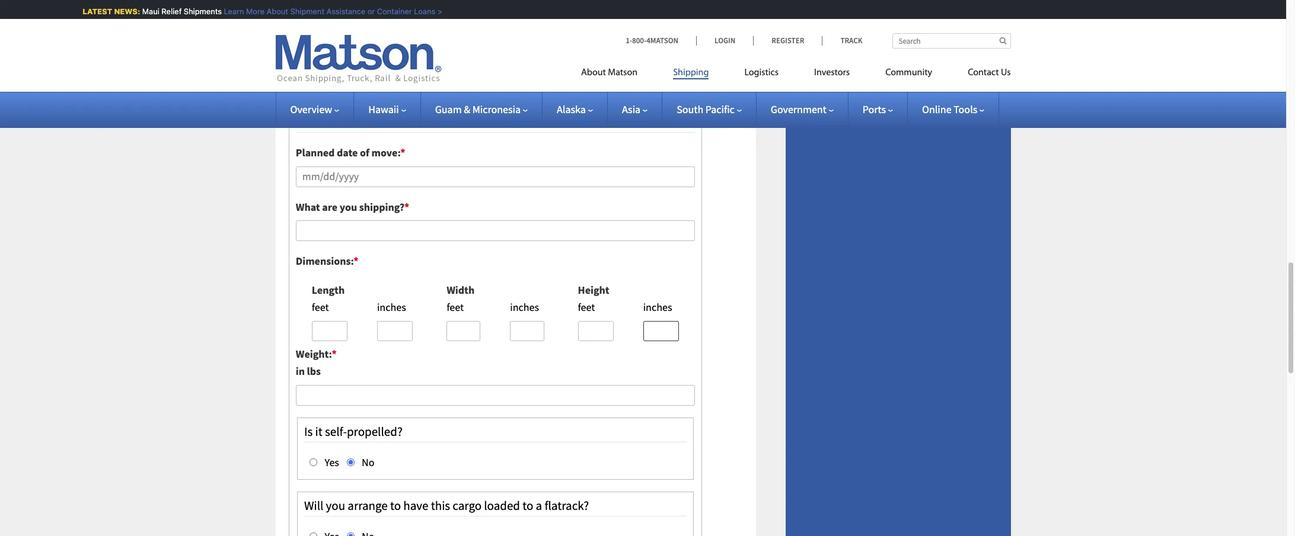 Task type: locate. For each thing, give the bounding box(es) containing it.
height
[[578, 284, 610, 297]]

1 inches from the left
[[377, 301, 406, 314]]

2 inches from the left
[[510, 301, 539, 314]]

shipments
[[179, 7, 217, 16]]

about left 'matson'
[[581, 68, 606, 78]]

None text field
[[296, 221, 695, 242], [377, 321, 413, 342], [510, 321, 544, 342], [296, 386, 695, 406], [296, 221, 695, 242], [377, 321, 413, 342], [510, 321, 544, 342], [296, 386, 695, 406]]

matson
[[608, 68, 638, 78]]

yes
[[323, 456, 339, 470]]

0 horizontal spatial about
[[262, 7, 284, 16]]

None email field
[[296, 10, 695, 30]]

1-800-4matson
[[626, 36, 679, 46]]

inches for length
[[377, 301, 406, 314]]

dimensions: *
[[296, 255, 359, 268]]

2 horizontal spatial inches
[[643, 301, 672, 314]]

0 vertical spatial you
[[340, 200, 357, 214]]

to left 'have'
[[390, 498, 401, 514]]

None search field
[[892, 33, 1011, 49]]

contact us link
[[950, 62, 1011, 87]]

or
[[363, 7, 370, 16]]

us
[[1001, 68, 1011, 78]]

&
[[464, 103, 470, 116]]

1 horizontal spatial about
[[581, 68, 606, 78]]

south pacific
[[677, 103, 735, 116]]

asia
[[622, 103, 641, 116]]

1 horizontal spatial feet
[[447, 301, 464, 314]]

is it self-propelled?
[[304, 424, 403, 440]]

logistics
[[745, 68, 779, 78]]

length
[[312, 284, 345, 297]]

arrange
[[348, 498, 388, 514]]

2 horizontal spatial feet
[[578, 301, 595, 314]]

online tools link
[[922, 103, 985, 116]]

relief
[[157, 7, 177, 16]]

1 vertical spatial about
[[581, 68, 606, 78]]

guam & micronesia
[[435, 103, 521, 116]]

3 feet from the left
[[578, 301, 595, 314]]

contact us
[[968, 68, 1011, 78]]

weight: * in lbs
[[296, 348, 337, 379]]

inches
[[377, 301, 406, 314], [510, 301, 539, 314], [643, 301, 672, 314]]

alaska
[[557, 103, 586, 116]]

you right the will
[[326, 498, 345, 514]]

shipping
[[673, 68, 709, 78]]

about right 'more'
[[262, 7, 284, 16]]

to left a
[[523, 498, 534, 514]]

additional
[[296, 114, 350, 130]]

Height text field
[[578, 321, 614, 342]]

feet down width
[[447, 301, 464, 314]]

have
[[404, 498, 429, 514]]

asia link
[[622, 103, 648, 116]]

date
[[337, 146, 358, 160]]

about matson link
[[581, 62, 656, 87]]

you right are
[[340, 200, 357, 214]]

inches for height
[[643, 301, 672, 314]]

None radio
[[310, 459, 317, 467], [347, 459, 354, 467], [310, 533, 317, 537], [310, 459, 317, 467], [347, 459, 354, 467], [310, 533, 317, 537]]

alaska link
[[557, 103, 593, 116]]

0 horizontal spatial inches
[[377, 301, 406, 314]]

what
[[296, 200, 320, 214]]

3 inches from the left
[[643, 301, 672, 314]]

1 horizontal spatial to
[[523, 498, 534, 514]]

None telephone field
[[296, 59, 695, 80]]

a
[[536, 498, 542, 514]]

feet down height
[[578, 301, 595, 314]]

register link
[[754, 36, 822, 46]]

feet
[[312, 301, 329, 314], [447, 301, 464, 314], [578, 301, 595, 314]]

south pacific link
[[677, 103, 742, 116]]

track link
[[822, 36, 863, 46]]

None text field
[[643, 321, 679, 342]]

self-
[[325, 424, 347, 440]]

1 feet from the left
[[312, 301, 329, 314]]

investors
[[814, 68, 850, 78]]

you
[[340, 200, 357, 214], [326, 498, 345, 514]]

assistance
[[322, 7, 361, 16]]

about
[[262, 7, 284, 16], [581, 68, 606, 78]]

None radio
[[347, 533, 354, 537]]

this
[[431, 498, 450, 514]]

to
[[390, 498, 401, 514], [523, 498, 534, 514]]

feet down length
[[312, 301, 329, 314]]

cargo
[[453, 498, 482, 514]]

flatrack?
[[545, 498, 589, 514]]

government link
[[771, 103, 834, 116]]

1 horizontal spatial inches
[[510, 301, 539, 314]]

planned
[[296, 146, 335, 160]]

latest
[[78, 7, 108, 16]]

overview link
[[290, 103, 339, 116]]

* inside weight: * in lbs
[[332, 348, 337, 361]]

0 horizontal spatial feet
[[312, 301, 329, 314]]

1 to from the left
[[390, 498, 401, 514]]

0 horizontal spatial to
[[390, 498, 401, 514]]

maui
[[138, 7, 155, 16]]

online
[[922, 103, 952, 116]]

will
[[304, 498, 324, 514]]

2 feet from the left
[[447, 301, 464, 314]]

*
[[355, 43, 360, 57], [401, 146, 405, 160], [405, 200, 409, 214], [354, 255, 359, 268], [332, 348, 337, 361]]



Task type: vqa. For each thing, say whether or not it's contained in the screenshot.
GUAM, to the bottom
no



Task type: describe. For each thing, give the bounding box(es) containing it.
about matson
[[581, 68, 638, 78]]

inches for width
[[510, 301, 539, 314]]

loaded
[[484, 498, 520, 514]]

information
[[352, 114, 414, 130]]

investors link
[[797, 62, 868, 87]]

login link
[[696, 36, 754, 46]]

dimensions:
[[296, 255, 354, 268]]

loans
[[410, 7, 431, 16]]

move:
[[372, 146, 401, 160]]

1-
[[626, 36, 632, 46]]

logistics link
[[727, 62, 797, 87]]

fax
[[296, 43, 312, 57]]

login
[[715, 36, 736, 46]]

1 vertical spatial you
[[326, 498, 345, 514]]

weight:
[[296, 348, 332, 361]]

ports link
[[863, 103, 893, 116]]

2 to from the left
[[523, 498, 534, 514]]

of
[[360, 146, 370, 160]]

0 vertical spatial about
[[262, 7, 284, 16]]

micronesia
[[473, 103, 521, 116]]

top menu navigation
[[581, 62, 1011, 87]]

what are you shipping? *
[[296, 200, 409, 214]]

ports
[[863, 103, 886, 116]]

800-
[[632, 36, 647, 46]]

community
[[886, 68, 933, 78]]

lbs
[[307, 365, 321, 379]]

guam & micronesia link
[[435, 103, 528, 116]]

are
[[322, 200, 338, 214]]

latest news: maui relief shipments learn more about shipment assistance or container loans >
[[78, 7, 438, 16]]

width
[[447, 284, 475, 297]]

is
[[304, 424, 313, 440]]

feet for height
[[578, 301, 595, 314]]

container
[[373, 7, 408, 16]]

news:
[[110, 7, 136, 16]]

tools
[[954, 103, 978, 116]]

number:
[[314, 43, 355, 57]]

fax number: *
[[296, 43, 360, 57]]

planned date of move: *
[[296, 146, 405, 160]]

propelled?
[[347, 424, 403, 440]]

additional information
[[296, 114, 414, 130]]

>
[[433, 7, 438, 16]]

shipment
[[286, 7, 320, 16]]

contact
[[968, 68, 999, 78]]

shipping link
[[656, 62, 727, 87]]

Width text field
[[447, 321, 481, 342]]

overview
[[290, 103, 332, 116]]

feet for width
[[447, 301, 464, 314]]

about inside top menu navigation
[[581, 68, 606, 78]]

government
[[771, 103, 827, 116]]

south
[[677, 103, 704, 116]]

blue matson logo with ocean, shipping, truck, rail and logistics written beneath it. image
[[276, 35, 442, 84]]

track
[[841, 36, 863, 46]]

hawaii
[[368, 103, 399, 116]]

search image
[[1000, 37, 1007, 44]]

feet for length
[[312, 301, 329, 314]]

Search search field
[[892, 33, 1011, 49]]

4matson
[[647, 36, 679, 46]]

guam
[[435, 103, 462, 116]]

community link
[[868, 62, 950, 87]]

learn more about shipment assistance or container loans > link
[[219, 7, 438, 16]]

pacific
[[706, 103, 735, 116]]

no
[[360, 456, 375, 470]]

mm/dd/yyyy text field
[[296, 167, 695, 187]]

it
[[315, 424, 323, 440]]

online tools
[[922, 103, 978, 116]]

in
[[296, 365, 305, 379]]

register
[[772, 36, 805, 46]]

1-800-4matson link
[[626, 36, 696, 46]]

will you arrange to  have this cargo loaded to a flatrack?
[[304, 498, 589, 514]]

hawaii link
[[368, 103, 406, 116]]

Length text field
[[312, 321, 348, 342]]

more
[[242, 7, 260, 16]]



